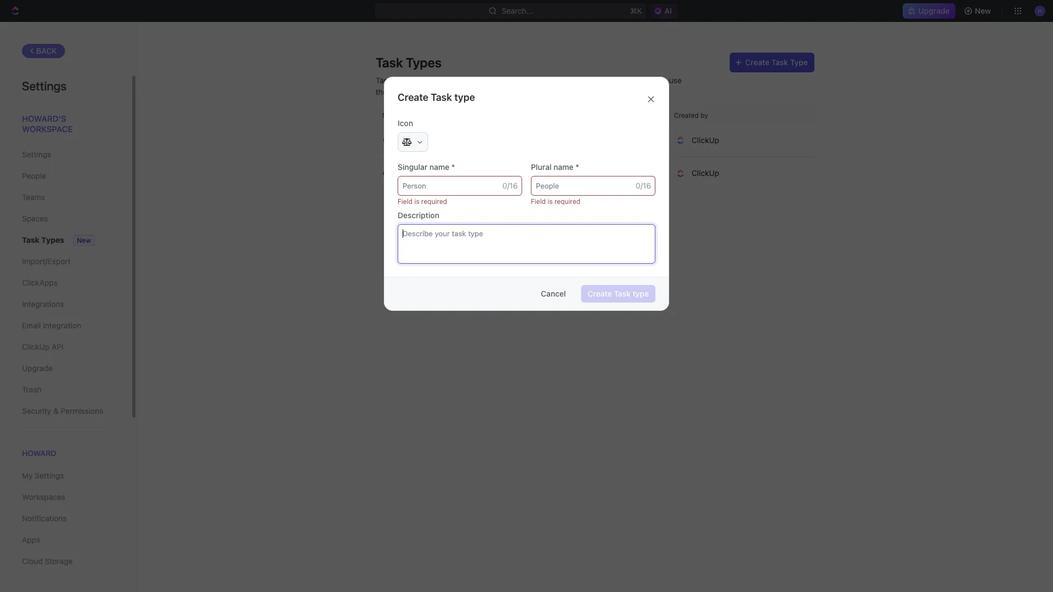 Task type: describe. For each thing, give the bounding box(es) containing it.
workspaces
[[22, 493, 65, 502]]

email integration link
[[22, 317, 109, 335]]

email integration
[[22, 321, 81, 330]]

integration
[[43, 321, 81, 330]]

tasks can be used for anything in clickup. customize names and icons of tasks to use them for things like epics, customers, people, invoices, 1on1s.
[[376, 76, 682, 96]]

security & permissions
[[22, 407, 103, 416]]

workspaces link
[[22, 488, 109, 507]]

new button
[[960, 2, 998, 20]]

People field
[[531, 176, 656, 196]]

people,
[[512, 87, 538, 96]]

2 horizontal spatial create
[[746, 58, 770, 67]]

used
[[424, 76, 441, 85]]

is for plural
[[548, 198, 553, 205]]

0 vertical spatial upgrade link
[[903, 3, 956, 19]]

people
[[22, 171, 46, 181]]

&
[[53, 407, 59, 416]]

apps link
[[22, 531, 109, 550]]

epics,
[[446, 87, 467, 96]]

1on1s.
[[574, 87, 595, 96]]

task types inside settings element
[[22, 236, 64, 245]]

* for plural name *
[[576, 163, 579, 172]]

plural
[[531, 163, 552, 172]]

0 vertical spatial types
[[406, 55, 442, 70]]

my settings link
[[22, 467, 109, 486]]

* for singular name *
[[452, 163, 455, 172]]

cancel
[[541, 289, 566, 299]]

back
[[36, 46, 57, 55]]

milestone
[[400, 169, 435, 178]]

(default)
[[419, 136, 445, 144]]

type
[[791, 58, 808, 67]]

clickup inside clickup api link
[[22, 343, 50, 352]]

1 horizontal spatial upgrade
[[919, 6, 950, 15]]

1 horizontal spatial for
[[443, 76, 453, 85]]

back link
[[22, 44, 65, 58]]

import/export
[[22, 257, 71, 266]]

be
[[413, 76, 422, 85]]

anything
[[455, 76, 486, 85]]

things
[[408, 87, 430, 96]]

upgrade inside settings element
[[22, 364, 53, 373]]

description
[[398, 211, 440, 220]]

field for plural name
[[531, 198, 546, 205]]

1 vertical spatial settings
[[22, 150, 51, 159]]

settings link
[[22, 145, 109, 164]]

Describe your task type text field
[[398, 224, 656, 264]]

storage
[[45, 557, 73, 566]]

workspace
[[22, 124, 73, 134]]

1 tasks from the left
[[376, 76, 396, 85]]

cloud
[[22, 557, 43, 566]]

singular name *
[[398, 163, 455, 172]]

teams
[[22, 193, 45, 202]]

0 vertical spatial create task type
[[398, 91, 475, 103]]

them
[[376, 87, 394, 96]]

0 vertical spatial type
[[455, 91, 475, 103]]

of
[[629, 76, 636, 85]]

clickapps
[[22, 278, 58, 288]]

settings inside 'link'
[[35, 472, 64, 481]]

import/export link
[[22, 252, 109, 271]]

field is required for plural
[[531, 198, 581, 205]]

1 horizontal spatial create
[[588, 289, 612, 299]]

name for singular
[[430, 163, 450, 172]]

spaces link
[[22, 210, 109, 228]]

name
[[382, 111, 400, 119]]

singular
[[398, 163, 428, 172]]

security
[[22, 407, 51, 416]]

people link
[[22, 167, 109, 185]]

name for plural
[[554, 163, 574, 172]]

clickup for task
[[692, 136, 720, 145]]

apps
[[22, 536, 40, 545]]

notifications link
[[22, 510, 109, 529]]

clickup.
[[496, 76, 526, 85]]

create task type button
[[581, 285, 656, 303]]

0 vertical spatial settings
[[22, 78, 67, 93]]

howard
[[22, 449, 56, 458]]

icon
[[398, 119, 413, 128]]

in
[[488, 76, 494, 85]]

security & permissions link
[[22, 402, 109, 421]]

0 horizontal spatial create
[[398, 91, 429, 103]]

permissions
[[61, 407, 103, 416]]

customers,
[[469, 87, 510, 96]]

my
[[22, 472, 33, 481]]

notifications
[[22, 515, 67, 524]]

task inside settings element
[[22, 236, 39, 245]]

1 horizontal spatial task types
[[376, 55, 442, 70]]



Task type: locate. For each thing, give the bounding box(es) containing it.
0/16 for plural name *
[[636, 181, 651, 190]]

integrations link
[[22, 295, 109, 314]]

create task type
[[398, 91, 475, 103], [588, 289, 649, 299]]

0/16 for singular name *
[[503, 181, 518, 190]]

clickapps link
[[22, 274, 109, 292]]

0 horizontal spatial new
[[77, 237, 91, 244]]

types inside settings element
[[41, 236, 64, 245]]

settings up people
[[22, 150, 51, 159]]

created by
[[674, 111, 708, 119]]

types up the import/export
[[41, 236, 64, 245]]

1 horizontal spatial upgrade link
[[903, 3, 956, 19]]

create task type
[[746, 58, 808, 67]]

0/16
[[503, 181, 518, 190], [636, 181, 651, 190]]

1 vertical spatial create task type
[[588, 289, 649, 299]]

required
[[421, 198, 447, 205], [555, 198, 581, 205]]

teams link
[[22, 188, 109, 207]]

icons
[[608, 76, 627, 85]]

2 field is required from the left
[[531, 198, 581, 205]]

clickup for milestone
[[692, 169, 720, 178]]

settings
[[22, 78, 67, 93], [22, 150, 51, 159], [35, 472, 64, 481]]

field down plural
[[531, 198, 546, 205]]

for down can
[[396, 87, 406, 96]]

upgrade link up trash link
[[22, 359, 109, 378]]

0 vertical spatial create
[[746, 58, 770, 67]]

name right singular
[[430, 163, 450, 172]]

create right cancel
[[588, 289, 612, 299]]

1 0/16 from the left
[[503, 181, 518, 190]]

required up the description
[[421, 198, 447, 205]]

2 vertical spatial clickup
[[22, 343, 50, 352]]

task types up can
[[376, 55, 442, 70]]

2 0/16 from the left
[[636, 181, 651, 190]]

upgrade link left 'new' button
[[903, 3, 956, 19]]

name right plural
[[554, 163, 574, 172]]

task
[[376, 55, 403, 70], [772, 58, 788, 67], [431, 91, 452, 103], [400, 135, 417, 144], [22, 236, 39, 245], [614, 289, 631, 299]]

2 tasks from the left
[[638, 76, 658, 85]]

types
[[406, 55, 442, 70], [41, 236, 64, 245]]

0 horizontal spatial required
[[421, 198, 447, 205]]

0 vertical spatial for
[[443, 76, 453, 85]]

settings right my
[[35, 472, 64, 481]]

cloud storage link
[[22, 553, 109, 571]]

new inside 'new' button
[[975, 6, 992, 15]]

2 vertical spatial settings
[[35, 472, 64, 481]]

0 vertical spatial new
[[975, 6, 992, 15]]

create task type button
[[730, 53, 815, 72]]

to
[[660, 76, 667, 85]]

create
[[746, 58, 770, 67], [398, 91, 429, 103], [588, 289, 612, 299]]

1 horizontal spatial is
[[548, 198, 553, 205]]

1 vertical spatial task types
[[22, 236, 64, 245]]

1 horizontal spatial field
[[531, 198, 546, 205]]

upgrade
[[919, 6, 950, 15], [22, 364, 53, 373]]

1 vertical spatial create
[[398, 91, 429, 103]]

1 horizontal spatial create task type
[[588, 289, 649, 299]]

1 horizontal spatial type
[[633, 289, 649, 299]]

spaces
[[22, 214, 48, 223]]

my settings
[[22, 472, 64, 481]]

is up the description
[[415, 198, 420, 205]]

like
[[432, 87, 444, 96]]

0 horizontal spatial 0/16
[[503, 181, 518, 190]]

0 horizontal spatial field is required
[[398, 198, 447, 205]]

0 horizontal spatial for
[[396, 87, 406, 96]]

1 vertical spatial upgrade
[[22, 364, 53, 373]]

0 horizontal spatial field
[[398, 198, 413, 205]]

0 vertical spatial upgrade
[[919, 6, 950, 15]]

0 horizontal spatial *
[[452, 163, 455, 172]]

type inside button
[[633, 289, 649, 299]]

1 name from the left
[[430, 163, 450, 172]]

types up be
[[406, 55, 442, 70]]

is
[[415, 198, 420, 205], [548, 198, 553, 205]]

required for singular
[[421, 198, 447, 205]]

tasks up "them"
[[376, 76, 396, 85]]

1 horizontal spatial 0/16
[[636, 181, 651, 190]]

1 vertical spatial for
[[396, 87, 406, 96]]

1 horizontal spatial required
[[555, 198, 581, 205]]

1 field from the left
[[398, 198, 413, 205]]

create left type
[[746, 58, 770, 67]]

1 horizontal spatial types
[[406, 55, 442, 70]]

2 required from the left
[[555, 198, 581, 205]]

integrations
[[22, 300, 64, 309]]

scale balanced image
[[402, 138, 412, 146]]

field up the description
[[398, 198, 413, 205]]

clickup api
[[22, 343, 63, 352]]

and
[[593, 76, 606, 85]]

* up 'people' field
[[576, 163, 579, 172]]

1 vertical spatial types
[[41, 236, 64, 245]]

1 horizontal spatial name
[[554, 163, 574, 172]]

⌘k
[[630, 6, 642, 15]]

trash link
[[22, 381, 109, 399]]

1 horizontal spatial *
[[576, 163, 579, 172]]

0 horizontal spatial upgrade
[[22, 364, 53, 373]]

1 vertical spatial type
[[633, 289, 649, 299]]

2 * from the left
[[576, 163, 579, 172]]

0 horizontal spatial tasks
[[376, 76, 396, 85]]

1 vertical spatial new
[[77, 237, 91, 244]]

1 horizontal spatial field is required
[[531, 198, 581, 205]]

0 horizontal spatial name
[[430, 163, 450, 172]]

2 is from the left
[[548, 198, 553, 205]]

1 required from the left
[[421, 198, 447, 205]]

1 horizontal spatial new
[[975, 6, 992, 15]]

0 horizontal spatial types
[[41, 236, 64, 245]]

1 horizontal spatial tasks
[[638, 76, 658, 85]]

2 field from the left
[[531, 198, 546, 205]]

required down 'people' field
[[555, 198, 581, 205]]

0 horizontal spatial create task type
[[398, 91, 475, 103]]

customize
[[528, 76, 565, 85]]

field is required for singular
[[398, 198, 447, 205]]

1 field is required from the left
[[398, 198, 447, 205]]

created
[[674, 111, 699, 119]]

0 horizontal spatial task types
[[22, 236, 64, 245]]

can
[[398, 76, 411, 85]]

field is required up the description
[[398, 198, 447, 205]]

use
[[669, 76, 682, 85]]

1 vertical spatial upgrade link
[[22, 359, 109, 378]]

required for plural
[[555, 198, 581, 205]]

0 vertical spatial task types
[[376, 55, 442, 70]]

tasks left to
[[638, 76, 658, 85]]

tasks
[[376, 76, 396, 85], [638, 76, 658, 85]]

by
[[701, 111, 708, 119]]

1 is from the left
[[415, 198, 420, 205]]

new inside settings element
[[77, 237, 91, 244]]

is down plural name *
[[548, 198, 553, 205]]

1 * from the left
[[452, 163, 455, 172]]

settings element
[[0, 22, 137, 593]]

name
[[430, 163, 450, 172], [554, 163, 574, 172]]

howard's workspace
[[22, 114, 73, 134]]

names
[[567, 76, 591, 85]]

*
[[452, 163, 455, 172], [576, 163, 579, 172]]

2 vertical spatial create
[[588, 289, 612, 299]]

upgrade link
[[903, 3, 956, 19], [22, 359, 109, 378]]

howard's
[[22, 114, 66, 123]]

type
[[455, 91, 475, 103], [633, 289, 649, 299]]

search...
[[502, 6, 533, 15]]

email
[[22, 321, 41, 330]]

new
[[975, 6, 992, 15], [77, 237, 91, 244]]

field
[[398, 198, 413, 205], [531, 198, 546, 205]]

api
[[52, 343, 63, 352]]

invoices,
[[540, 87, 572, 96]]

0 horizontal spatial upgrade link
[[22, 359, 109, 378]]

field for singular name
[[398, 198, 413, 205]]

2 name from the left
[[554, 163, 574, 172]]

cancel button
[[535, 285, 573, 303]]

is for singular
[[415, 198, 420, 205]]

create down be
[[398, 91, 429, 103]]

for up 'epics,'
[[443, 76, 453, 85]]

task types
[[376, 55, 442, 70], [22, 236, 64, 245]]

0 horizontal spatial type
[[455, 91, 475, 103]]

clickup api link
[[22, 338, 109, 357]]

cloud storage
[[22, 557, 73, 566]]

create task type inside create task type button
[[588, 289, 649, 299]]

1 vertical spatial clickup
[[692, 169, 720, 178]]

upgrade left 'new' button
[[919, 6, 950, 15]]

clickup
[[692, 136, 720, 145], [692, 169, 720, 178], [22, 343, 50, 352]]

field is required
[[398, 198, 447, 205], [531, 198, 581, 205]]

0 horizontal spatial is
[[415, 198, 420, 205]]

settings up the 'howard's'
[[22, 78, 67, 93]]

field is required down plural name *
[[531, 198, 581, 205]]

upgrade down clickup api
[[22, 364, 53, 373]]

0 vertical spatial clickup
[[692, 136, 720, 145]]

task (default)
[[400, 135, 445, 144]]

trash
[[22, 385, 42, 395]]

* up person field on the top
[[452, 163, 455, 172]]

Person field
[[398, 176, 522, 196]]

task types up the import/export
[[22, 236, 64, 245]]

plural name *
[[531, 163, 579, 172]]

for
[[443, 76, 453, 85], [396, 87, 406, 96]]



Task type: vqa. For each thing, say whether or not it's contained in the screenshot.
ORGANIZATIONAL CHART
no



